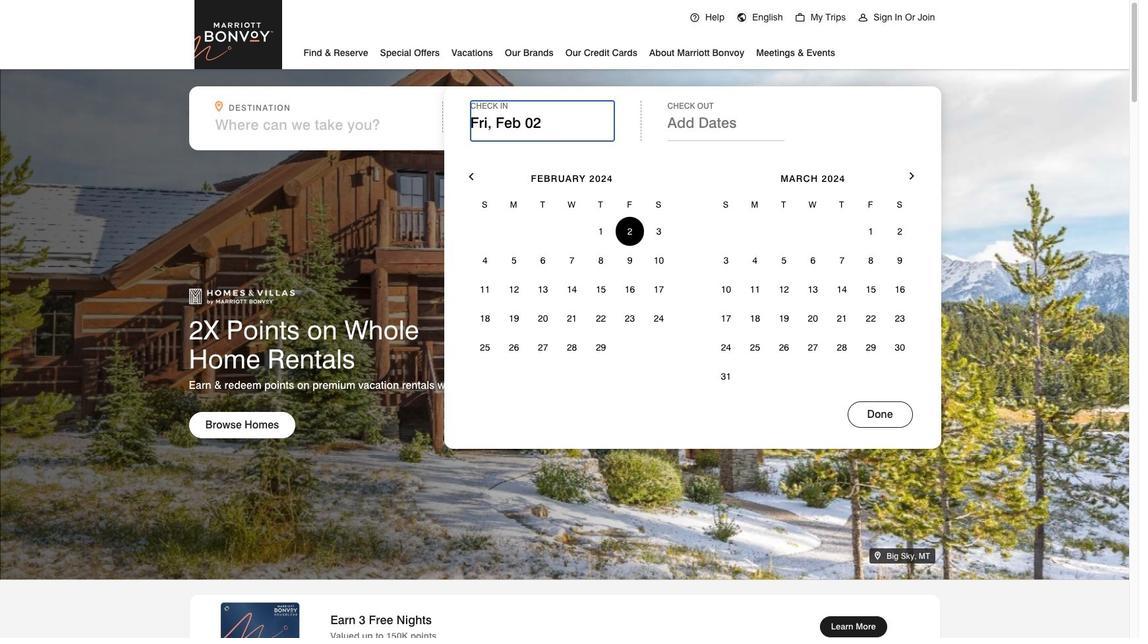 Task type: vqa. For each thing, say whether or not it's contained in the screenshot.
1st round image from the left
yes



Task type: locate. For each thing, give the bounding box(es) containing it.
1 round image from the left
[[690, 13, 700, 23]]

1 horizontal spatial grid
[[712, 154, 915, 391]]

2 round image from the left
[[737, 13, 747, 23]]

0 horizontal spatial round image
[[795, 13, 806, 23]]

2 round image from the left
[[858, 13, 869, 23]]

row group
[[471, 217, 674, 362], [712, 217, 915, 391]]

0 horizontal spatial row group
[[471, 217, 674, 362]]

None search field
[[189, 86, 942, 449]]

1 horizontal spatial row group
[[712, 217, 915, 391]]

row
[[471, 192, 674, 217], [712, 192, 915, 217], [471, 217, 674, 246], [712, 217, 915, 246], [471, 246, 674, 275], [712, 246, 915, 275], [471, 275, 674, 304], [712, 275, 915, 304], [471, 304, 674, 333], [712, 304, 915, 333], [471, 333, 674, 362], [712, 333, 915, 362]]

Where can we take you? text field
[[215, 116, 417, 133]]

round image
[[795, 13, 806, 23], [858, 13, 869, 23]]

round image
[[690, 13, 700, 23], [737, 13, 747, 23]]

2 row group from the left
[[712, 217, 915, 391]]

1 horizontal spatial round image
[[737, 13, 747, 23]]

2 grid from the left
[[712, 154, 915, 391]]

1 horizontal spatial round image
[[858, 13, 869, 23]]

location image
[[875, 552, 885, 561]]

grid
[[471, 154, 674, 362], [712, 154, 915, 391]]

0 horizontal spatial grid
[[471, 154, 674, 362]]

0 horizontal spatial round image
[[690, 13, 700, 23]]



Task type: describe. For each thing, give the bounding box(es) containing it.
homes & villas by marriott bonvoy image
[[189, 289, 294, 305]]

1 round image from the left
[[795, 13, 806, 23]]

1 row group from the left
[[471, 217, 674, 362]]

destination field
[[215, 116, 434, 133]]

1 grid from the left
[[471, 154, 674, 362]]

marriott bonvoy boundless® credit card from chase image
[[205, 603, 315, 638]]



